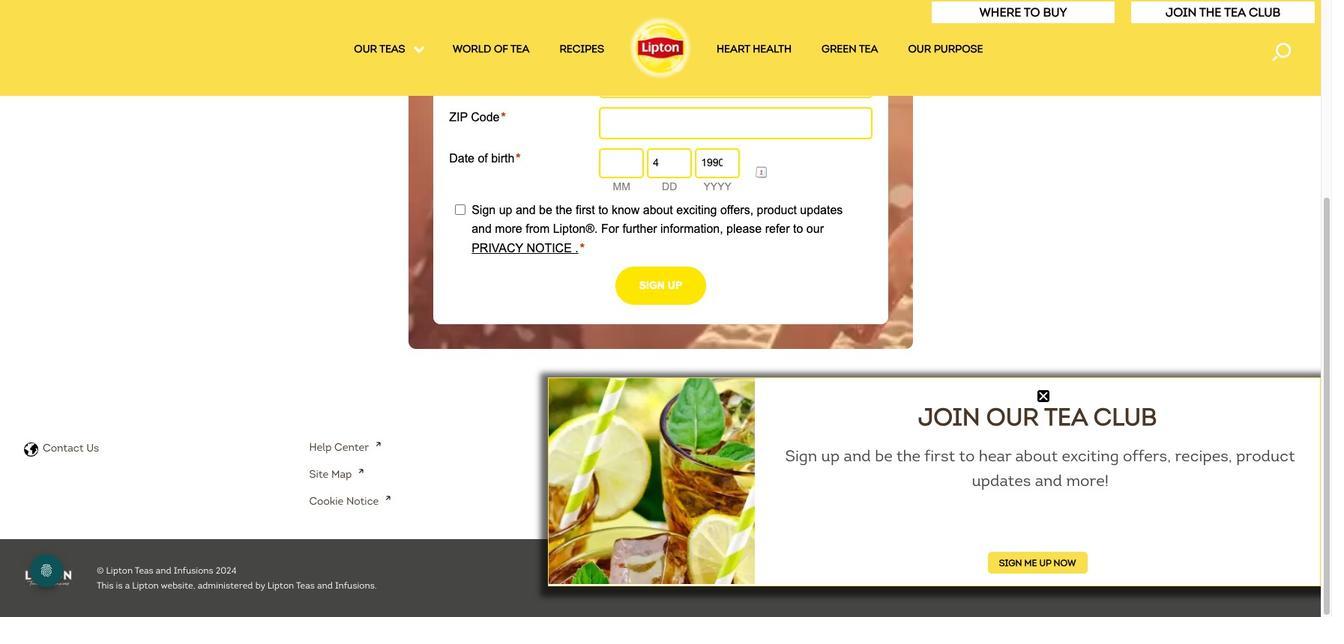 Task type: describe. For each thing, give the bounding box(es) containing it.
about
[[1015, 447, 1058, 466]]

join
[[1166, 5, 1197, 19]]

privacy
[[594, 442, 631, 454]]

our teas link
[[354, 43, 423, 61]]

buy
[[1043, 5, 1067, 19]]

facebook image
[[897, 435, 934, 472]]

updates
[[972, 471, 1031, 491]]

world of tea
[[453, 43, 530, 55]]

site map link
[[309, 469, 364, 481]]

green tea link
[[822, 43, 878, 61]]

teas down 'privacy notice' link
[[628, 469, 650, 481]]

lipton teas and infusions logo image
[[24, 570, 73, 588]]

product
[[1236, 447, 1295, 466]]

health
[[753, 43, 792, 55]]

up
[[1039, 558, 1051, 569]]

world of tea link
[[453, 43, 530, 61]]

©
[[97, 565, 104, 576]]

lipton right by
[[267, 580, 294, 591]]

details
[[632, 496, 666, 508]]

join the tea club
[[1166, 5, 1281, 19]]

navigation containing our teas
[[0, 42, 1321, 61]]

privacy notice
[[594, 442, 666, 454]]

contact us
[[43, 442, 99, 455]]

green tea
[[822, 43, 878, 55]]

cookie details
[[594, 496, 666, 508]]

me
[[1024, 558, 1037, 569]]

teas right by
[[296, 580, 315, 591]]

is
[[116, 580, 123, 591]]

this
[[97, 580, 114, 591]]

where to buy
[[979, 5, 1067, 19]]

a
[[125, 580, 130, 591]]

tea for of
[[510, 43, 530, 55]]

club
[[1094, 402, 1157, 432]]

our purpose link
[[908, 43, 983, 61]]

now
[[1054, 558, 1076, 569]]

lipton down privacy
[[594, 469, 625, 481]]

and up details on the bottom left
[[652, 469, 671, 481]]

help
[[309, 442, 332, 454]]

join
[[918, 402, 980, 432]]

us
[[86, 442, 99, 455]]

0 horizontal spatial our
[[908, 43, 931, 55]]

twitter image
[[968, 435, 1005, 472]]

lipton site logo image
[[627, 13, 694, 81]]

sign
[[999, 558, 1022, 569]]

to
[[1024, 5, 1040, 19]]

administered
[[198, 580, 253, 591]]

infusions.
[[335, 580, 377, 591]]

sign up and be the first to hear about exciting offers, recipes, product updates and more!
[[785, 447, 1295, 491]]

cookie notice link
[[309, 496, 391, 508]]

teas inside navigation
[[379, 43, 405, 55]]

offers,
[[1123, 447, 1171, 466]]

the
[[896, 447, 921, 466]]

cookie for cookie notice
[[309, 496, 344, 508]]

club
[[1249, 5, 1281, 19]]

notice for privacy notice
[[633, 442, 666, 454]]

instagram icon image
[[1111, 435, 1148, 472]]

hear
[[979, 447, 1011, 466]]

026e8 image
[[1038, 390, 1050, 402]]

privacy notice link
[[594, 442, 678, 454]]

lipton up the is
[[106, 565, 133, 576]]

help center link
[[309, 442, 381, 454]]

be
[[875, 447, 893, 466]]



Task type: locate. For each thing, give the bounding box(es) containing it.
our
[[908, 43, 931, 55], [986, 402, 1039, 432]]

world
[[453, 43, 491, 55]]

site map
[[309, 469, 352, 481]]

infusions inside "© lipton teas and infusions 2024 this is a lipton website, administered by lipton teas and infusions."
[[174, 565, 213, 576]]

cookie down 'site map'
[[309, 496, 344, 508]]

0 vertical spatial tea
[[1224, 5, 1246, 19]]

0 horizontal spatial tea
[[859, 43, 878, 55]]

tea inside button
[[1224, 5, 1246, 19]]

and up website,
[[156, 565, 171, 576]]

1 horizontal spatial tea
[[1224, 5, 1246, 19]]

to
[[959, 447, 975, 466]]

heart
[[717, 43, 750, 55]]

1 vertical spatial infusions
[[174, 565, 213, 576]]

tea inside world of tea link
[[510, 43, 530, 55]]

lipton right the 'a'
[[132, 580, 159, 591]]

and left infusions.
[[317, 580, 333, 591]]

cookie notice
[[309, 496, 379, 508]]

1 vertical spatial notice
[[346, 496, 379, 508]]

infusions up website,
[[174, 565, 213, 576]]

sign
[[785, 447, 817, 466]]

and down about
[[1035, 471, 1062, 491]]

2024
[[216, 565, 237, 576]]

navigation
[[0, 42, 1321, 61]]

heart health
[[717, 43, 792, 55]]

by
[[255, 580, 265, 591]]

our
[[354, 43, 377, 55]]

tea right of at top left
[[510, 43, 530, 55]]

heart health link
[[717, 43, 792, 61]]

tea for our
[[1044, 402, 1087, 432]]

green
[[822, 43, 857, 55]]

1 vertical spatial tea
[[1044, 402, 1087, 432]]

where
[[979, 5, 1021, 19]]

1 horizontal spatial tea
[[1044, 402, 1087, 432]]

tea
[[510, 43, 530, 55], [1044, 402, 1087, 432]]

0 horizontal spatial cookie
[[309, 496, 344, 508]]

0 horizontal spatial tea
[[510, 43, 530, 55]]

lipton teas and infusions link
[[594, 469, 731, 481]]

where to buy button
[[931, 1, 1116, 24]]

infusions
[[673, 469, 719, 481], [174, 565, 213, 576]]

join the tea club link
[[1166, 5, 1281, 19]]

where to buy link
[[979, 5, 1067, 19]]

our purpose
[[908, 43, 983, 55]]

our up hear
[[986, 402, 1039, 432]]

0 vertical spatial tea
[[510, 43, 530, 55]]

help center
[[309, 442, 369, 454]]

1 cookie from the left
[[309, 496, 344, 508]]

0 vertical spatial our
[[908, 43, 931, 55]]

tea right green in the top right of the page
[[859, 43, 878, 55]]

purpose
[[934, 43, 983, 55]]

notice
[[633, 442, 666, 454], [346, 496, 379, 508]]

1 vertical spatial tea
[[859, 43, 878, 55]]

1 horizontal spatial infusions
[[673, 469, 719, 481]]

notice up lipton teas and infusions
[[633, 442, 666, 454]]

our left purpose at the top of page
[[908, 43, 931, 55]]

cookie left details on the bottom left
[[594, 496, 629, 508]]

2 cookie from the left
[[594, 496, 629, 508]]

cookie
[[309, 496, 344, 508], [594, 496, 629, 508]]

site
[[309, 469, 329, 481]]

0 vertical spatial infusions
[[673, 469, 719, 481]]

sign me up now link
[[988, 552, 1087, 574]]

notice down map
[[346, 496, 379, 508]]

tea right the on the right top
[[1224, 5, 1246, 19]]

center
[[334, 442, 369, 454]]

lipton teas and infusions
[[594, 469, 719, 481]]

1 vertical spatial our
[[986, 402, 1039, 432]]

tea up youtube "icon"
[[1044, 402, 1087, 432]]

and left be
[[844, 447, 871, 466]]

teas
[[379, 43, 405, 55], [628, 469, 650, 481], [135, 565, 153, 576], [296, 580, 315, 591]]

recipes,
[[1175, 447, 1232, 466]]

0 horizontal spatial notice
[[346, 496, 379, 508]]

join our tea club
[[918, 402, 1157, 432]]

first
[[924, 447, 955, 466]]

more!
[[1066, 471, 1109, 491]]

recipes link
[[560, 43, 604, 61]]

of
[[494, 43, 508, 55]]

1 horizontal spatial our
[[986, 402, 1039, 432]]

and
[[844, 447, 871, 466], [652, 469, 671, 481], [1035, 471, 1062, 491], [156, 565, 171, 576], [317, 580, 333, 591]]

recipes
[[560, 43, 604, 55]]

the
[[1199, 5, 1222, 19]]

website,
[[161, 580, 195, 591]]

1 horizontal spatial cookie
[[594, 496, 629, 508]]

tea
[[1224, 5, 1246, 19], [859, 43, 878, 55]]

1 horizontal spatial notice
[[633, 442, 666, 454]]

open privacy settings image
[[30, 555, 63, 588]]

exciting
[[1062, 447, 1119, 466]]

notice for cookie notice
[[346, 496, 379, 508]]

teas right ©
[[135, 565, 153, 576]]

youtube image
[[1039, 435, 1076, 472]]

infusions down 'privacy notice' link
[[673, 469, 719, 481]]

teas right our
[[379, 43, 405, 55]]

cookie for cookie details
[[594, 496, 629, 508]]

map
[[331, 469, 352, 481]]

© lipton teas and infusions 2024 this is a lipton website, administered by lipton teas and infusions.
[[97, 565, 377, 591]]

join the tea club button
[[1131, 1, 1316, 24]]

signup image
[[549, 378, 755, 585]]

sign me up now
[[999, 558, 1076, 569]]

up
[[821, 447, 840, 466]]

contact
[[43, 442, 84, 455]]

contact us link
[[43, 442, 99, 455]]

our teas
[[354, 43, 408, 55]]

0 horizontal spatial infusions
[[174, 565, 213, 576]]

lipton
[[594, 469, 625, 481], [106, 565, 133, 576], [132, 580, 159, 591], [267, 580, 294, 591]]

tea inside navigation
[[859, 43, 878, 55]]

0 vertical spatial notice
[[633, 442, 666, 454]]



